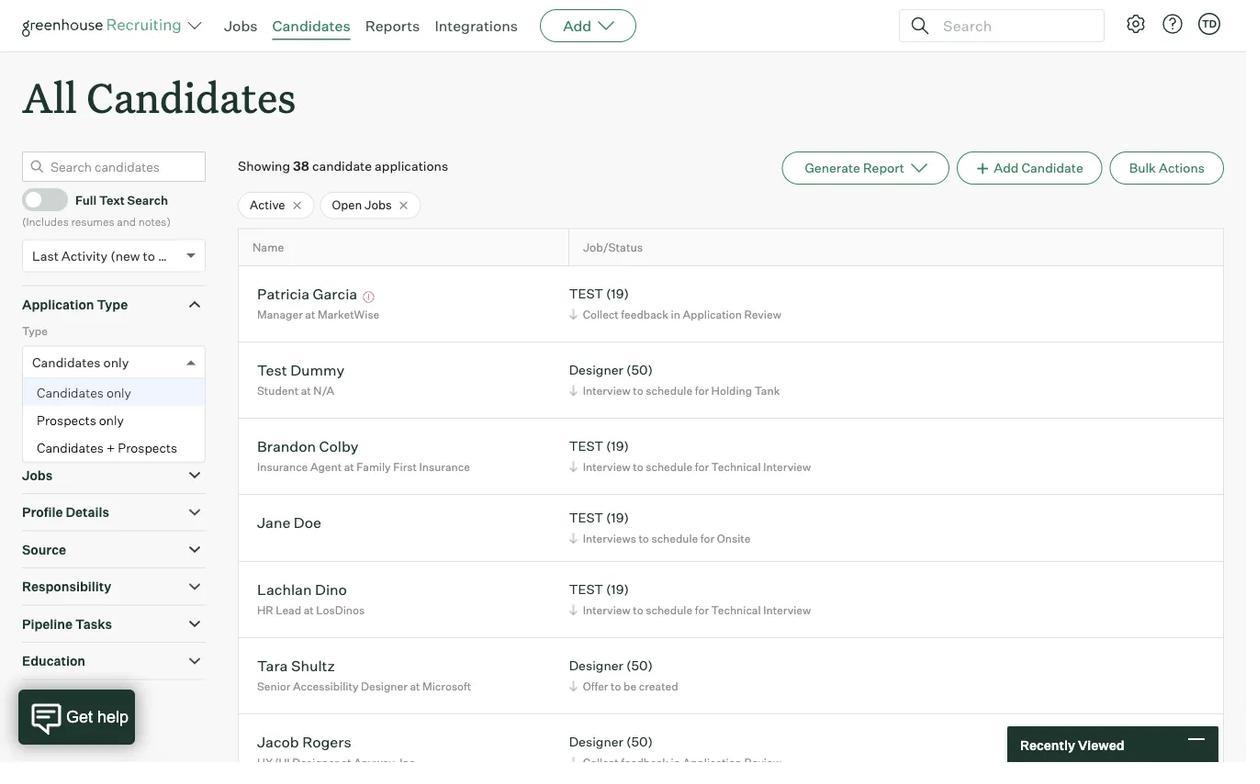 Task type: locate. For each thing, give the bounding box(es) containing it.
0 horizontal spatial insurance
[[257, 460, 308, 474]]

interview to schedule for technical interview link up test (19) interviews to schedule for onsite
[[567, 458, 816, 476]]

schedule
[[646, 384, 693, 398], [646, 460, 693, 474], [652, 532, 699, 545], [646, 603, 693, 617]]

1 horizontal spatial type
[[97, 297, 128, 313]]

prospects inside prospects only option
[[37, 412, 96, 428]]

Search text field
[[939, 12, 1088, 39]]

interview to schedule for technical interview link down interviews to schedule for onsite link
[[567, 602, 816, 619]]

tara shultz link
[[257, 657, 335, 678]]

interview
[[583, 384, 631, 398], [583, 460, 631, 474], [764, 460, 811, 474], [583, 603, 631, 617], [764, 603, 811, 617]]

0 vertical spatial candidates only option
[[32, 354, 129, 370]]

(50) down the 'be'
[[627, 734, 653, 750]]

interview to schedule for technical interview link for colby
[[567, 458, 816, 476]]

1 horizontal spatial add
[[994, 160, 1019, 176]]

at left n/a
[[301, 384, 311, 398]]

schedule inside test (19) interviews to schedule for onsite
[[652, 532, 699, 545]]

4 (19) from the top
[[606, 582, 629, 598]]

2 test (19) interview to schedule for technical interview from the top
[[569, 582, 811, 617]]

None field
[[23, 347, 41, 378]]

2 (19) from the top
[[606, 438, 629, 455]]

td button
[[1199, 13, 1221, 35]]

2 technical from the top
[[712, 603, 761, 617]]

dummy
[[290, 361, 345, 379]]

designer inside designer (50) offer to be created
[[569, 658, 624, 674]]

add button
[[540, 9, 637, 42]]

technical for brandon colby
[[712, 460, 761, 474]]

to inside designer (50) offer to be created
[[611, 680, 622, 693]]

jobs right no
[[138, 427, 164, 442]]

candidates only up exclude
[[32, 354, 129, 370]]

at
[[305, 308, 316, 321], [301, 384, 311, 398], [344, 460, 354, 474], [304, 603, 314, 617], [410, 680, 420, 693]]

bulk actions
[[1130, 160, 1206, 176]]

38
[[293, 158, 310, 174]]

list box containing candidates only
[[23, 379, 205, 462]]

0 horizontal spatial add
[[563, 17, 592, 35]]

to up designer (50) offer to be created
[[633, 603, 644, 617]]

2 test from the top
[[569, 438, 604, 455]]

only up prospects only option
[[107, 385, 131, 401]]

2 insurance from the left
[[419, 460, 470, 474]]

designer down offer
[[569, 734, 624, 750]]

1 technical from the top
[[712, 460, 761, 474]]

(50) up interview to schedule for holding tank link
[[627, 362, 653, 378]]

0 horizontal spatial type
[[22, 325, 48, 338]]

designer up offer
[[569, 658, 624, 674]]

3 (19) from the top
[[606, 510, 629, 526]]

profile
[[22, 505, 63, 521]]

(19) up collect
[[606, 286, 629, 302]]

candidates up exclude
[[32, 354, 101, 370]]

only
[[103, 354, 129, 370], [107, 385, 131, 401], [99, 412, 124, 428]]

2 vertical spatial only
[[99, 412, 124, 428]]

list box
[[23, 379, 205, 462]]

candidates
[[272, 17, 351, 35], [86, 70, 296, 124], [32, 354, 101, 370], [37, 385, 104, 401], [37, 440, 104, 456]]

add for add candidate
[[994, 160, 1019, 176]]

(19) down interviews
[[606, 582, 629, 598]]

for for dino
[[695, 603, 709, 617]]

insurance down the brandon
[[257, 460, 308, 474]]

test (19) interview to schedule for technical interview down interview to schedule for holding tank link
[[569, 438, 811, 474]]

jobs left candidates link
[[224, 17, 258, 35]]

designer for designer (50) interview to schedule for holding tank
[[569, 362, 624, 378]]

test inside the test (19) collect feedback in application review
[[569, 286, 604, 302]]

configure image
[[1126, 13, 1148, 35]]

2 (50) from the top
[[627, 658, 653, 674]]

1 vertical spatial test (19) interview to schedule for technical interview
[[569, 582, 811, 617]]

(19) inside test (19) interviews to schedule for onsite
[[606, 510, 629, 526]]

interview for lachlan dino
[[583, 603, 631, 617]]

0 vertical spatial add
[[563, 17, 592, 35]]

candidates only option
[[32, 354, 129, 370], [23, 379, 205, 407]]

test
[[257, 361, 287, 379]]

candidates down prospects only
[[37, 440, 104, 456]]

to for test dummy
[[633, 384, 644, 398]]

for up test (19) interviews to schedule for onsite
[[695, 460, 709, 474]]

4 test from the top
[[569, 582, 604, 598]]

generate report
[[805, 160, 905, 176]]

1 vertical spatial add
[[994, 160, 1019, 176]]

viewed
[[1079, 737, 1125, 753]]

td
[[1203, 17, 1218, 30]]

type element
[[22, 323, 206, 463]]

schedule for dino
[[646, 603, 693, 617]]

jacob rogers link
[[257, 733, 352, 754]]

for left holding
[[695, 384, 709, 398]]

1 horizontal spatial insurance
[[419, 460, 470, 474]]

to right interviews
[[639, 532, 649, 545]]

test (19) interview to schedule for technical interview for dino
[[569, 582, 811, 617]]

1 (19) from the top
[[606, 286, 629, 302]]

0 horizontal spatial application
[[22, 297, 94, 313]]

prospects
[[37, 412, 96, 428], [45, 427, 100, 442], [118, 440, 177, 456]]

for inside designer (50) interview to schedule for holding tank
[[695, 384, 709, 398]]

at inside test dummy student at n/a
[[301, 384, 311, 398]]

1 vertical spatial (50)
[[627, 658, 653, 674]]

student
[[257, 384, 299, 398]]

to for brandon colby
[[633, 460, 644, 474]]

interview for test dummy
[[583, 384, 631, 398]]

0 vertical spatial interview to schedule for technical interview link
[[567, 458, 816, 476]]

profile details
[[22, 505, 109, 521]]

candidates up prospects only
[[37, 385, 104, 401]]

1 test from the top
[[569, 286, 604, 302]]

1 interview to schedule for technical interview link from the top
[[567, 458, 816, 476]]

(50) for tara shultz
[[627, 658, 653, 674]]

on
[[103, 427, 117, 442]]

schedule left onsite at the right of the page
[[652, 532, 699, 545]]

1 vertical spatial type
[[22, 325, 48, 338]]

(50) up the 'be'
[[627, 658, 653, 674]]

candidate
[[312, 158, 372, 174]]

to down "feedback"
[[633, 384, 644, 398]]

only down migrated
[[99, 412, 124, 428]]

test dummy student at n/a
[[257, 361, 345, 398]]

at right the lead
[[304, 603, 314, 617]]

family
[[357, 460, 391, 474]]

Search candidates field
[[22, 152, 206, 182]]

1 vertical spatial technical
[[712, 603, 761, 617]]

candidates right the jobs link
[[272, 17, 351, 35]]

brandon
[[257, 437, 316, 455]]

test (19) interview to schedule for technical interview down interviews to schedule for onsite link
[[569, 582, 811, 617]]

n/a
[[314, 384, 334, 398]]

offer to be created link
[[567, 678, 683, 695]]

tasks
[[75, 616, 112, 632]]

insurance right first
[[419, 460, 470, 474]]

3 (50) from the top
[[627, 734, 653, 750]]

at left microsoft
[[410, 680, 420, 693]]

no
[[119, 427, 135, 442]]

report
[[864, 160, 905, 176]]

0 vertical spatial test (19) interview to schedule for technical interview
[[569, 438, 811, 474]]

(19)
[[606, 286, 629, 302], [606, 438, 629, 455], [606, 510, 629, 526], [606, 582, 629, 598]]

to for lachlan dino
[[633, 603, 644, 617]]

technical up onsite at the right of the page
[[712, 460, 761, 474]]

0 vertical spatial only
[[103, 354, 129, 370]]

to up test (19) interviews to schedule for onsite
[[633, 460, 644, 474]]

for down interviews to schedule for onsite link
[[695, 603, 709, 617]]

(50) inside designer (50) interview to schedule for holding tank
[[627, 362, 653, 378]]

add inside popup button
[[563, 17, 592, 35]]

1 test (19) interview to schedule for technical interview from the top
[[569, 438, 811, 474]]

migrated
[[91, 395, 141, 410]]

3 test from the top
[[569, 510, 604, 526]]

0 vertical spatial (50)
[[627, 362, 653, 378]]

technical
[[712, 460, 761, 474], [712, 603, 761, 617]]

application right 'in'
[[683, 308, 742, 321]]

candidates + prospects
[[37, 440, 177, 456]]

2 vertical spatial (50)
[[627, 734, 653, 750]]

dino
[[315, 580, 347, 599]]

reports link
[[365, 17, 420, 35]]

add
[[563, 17, 592, 35], [994, 160, 1019, 176]]

interviews to schedule for onsite link
[[567, 530, 756, 547]]

designer inside designer (50) interview to schedule for holding tank
[[569, 362, 624, 378]]

test
[[569, 286, 604, 302], [569, 438, 604, 455], [569, 510, 604, 526], [569, 582, 604, 598]]

add candidate
[[994, 160, 1084, 176]]

job/status
[[583, 240, 643, 255]]

jane doe
[[257, 513, 322, 532]]

type down last activity (new to old) option
[[97, 297, 128, 313]]

recently
[[1021, 737, 1076, 753]]

candidates only option up exclude
[[32, 354, 129, 370]]

designer (50) interview to schedule for holding tank
[[569, 362, 780, 398]]

(50) inside designer (50) offer to be created
[[627, 658, 653, 674]]

to inside designer (50) interview to schedule for holding tank
[[633, 384, 644, 398]]

lachlan dino link
[[257, 580, 347, 602]]

test (19) interview to schedule for technical interview
[[569, 438, 811, 474], [569, 582, 811, 617]]

1 (50) from the top
[[627, 362, 653, 378]]

pipeline tasks
[[22, 616, 112, 632]]

schedule down interviews to schedule for onsite link
[[646, 603, 693, 617]]

(19) up interviews
[[606, 510, 629, 526]]

test for hr lead at losdinos
[[569, 582, 604, 598]]

candidates inside option
[[37, 440, 104, 456]]

designer down collect
[[569, 362, 624, 378]]

actions
[[1160, 160, 1206, 176]]

(50)
[[627, 362, 653, 378], [627, 658, 653, 674], [627, 734, 653, 750]]

at down the colby
[[344, 460, 354, 474]]

collect
[[583, 308, 619, 321]]

test (19) interview to schedule for technical interview for colby
[[569, 438, 811, 474]]

for inside test (19) interviews to schedule for onsite
[[701, 532, 715, 545]]

schedule inside designer (50) interview to schedule for holding tank
[[646, 384, 693, 398]]

0 vertical spatial type
[[97, 297, 128, 313]]

candidates only up prospects only
[[37, 385, 131, 401]]

type down application type
[[22, 325, 48, 338]]

last activity (new to old) option
[[32, 248, 182, 264]]

manager at marketwise
[[257, 308, 380, 321]]

(19) down interview to schedule for holding tank link
[[606, 438, 629, 455]]

at inside the brandon colby insurance agent at family first insurance
[[344, 460, 354, 474]]

designer inside tara shultz senior accessibility designer at microsoft
[[361, 680, 408, 693]]

0 vertical spatial technical
[[712, 460, 761, 474]]

brandon colby insurance agent at family first insurance
[[257, 437, 470, 474]]

exclude
[[45, 395, 89, 410]]

only up migrated
[[103, 354, 129, 370]]

1 vertical spatial interview to schedule for technical interview link
[[567, 602, 816, 619]]

colby
[[319, 437, 359, 455]]

list box inside type element
[[23, 379, 205, 462]]

jane
[[257, 513, 291, 532]]

designer for designer (50) offer to be created
[[569, 658, 624, 674]]

1 horizontal spatial application
[[683, 308, 742, 321]]

for left onsite at the right of the page
[[701, 532, 715, 545]]

reset filters button
[[22, 690, 133, 724]]

generate
[[805, 160, 861, 176]]

to left the 'be'
[[611, 680, 622, 693]]

technical down onsite at the right of the page
[[712, 603, 761, 617]]

application down last
[[22, 297, 94, 313]]

at inside "lachlan dino hr lead at losdinos"
[[304, 603, 314, 617]]

interview inside designer (50) interview to schedule for holding tank
[[583, 384, 631, 398]]

schedule up test (19) interviews to schedule for onsite
[[646, 460, 693, 474]]

designer right accessibility
[[361, 680, 408, 693]]

(19) inside the test (19) collect feedback in application review
[[606, 286, 629, 302]]

schedule left holding
[[646, 384, 693, 398]]

open jobs
[[332, 198, 392, 212]]

candidates
[[144, 395, 204, 410]]

patricia garcia has been in application review for more than 5 days image
[[361, 292, 377, 303]]

candidates only option up on
[[23, 379, 205, 407]]

checkmark image
[[30, 193, 44, 206]]

prospects on no jobs
[[45, 427, 164, 442]]

test for insurance agent at family first insurance
[[569, 438, 604, 455]]

2 interview to schedule for technical interview link from the top
[[567, 602, 816, 619]]

open
[[332, 198, 362, 212]]

prospects only
[[37, 412, 124, 428]]



Task type: vqa. For each thing, say whether or not it's contained in the screenshot.
the left Insurance
yes



Task type: describe. For each thing, give the bounding box(es) containing it.
bulk actions link
[[1111, 152, 1225, 185]]

patricia
[[257, 285, 310, 303]]

greenhouse recruiting image
[[22, 15, 187, 37]]

search
[[127, 192, 168, 207]]

designer (50) offer to be created
[[569, 658, 679, 693]]

application inside the test (19) collect feedback in application review
[[683, 308, 742, 321]]

doe
[[294, 513, 322, 532]]

integrations link
[[435, 17, 518, 35]]

+
[[107, 440, 115, 456]]

to for tara shultz
[[611, 680, 622, 693]]

1 vertical spatial only
[[107, 385, 131, 401]]

lead
[[276, 603, 301, 617]]

holding
[[712, 384, 753, 398]]

agent
[[310, 460, 342, 474]]

interview to schedule for holding tank link
[[567, 382, 785, 399]]

(new
[[110, 248, 140, 264]]

showing 38 candidate applications
[[238, 158, 449, 174]]

schedule for dummy
[[646, 384, 693, 398]]

reset filters
[[50, 699, 123, 715]]

text
[[99, 192, 125, 207]]

(includes
[[22, 215, 69, 229]]

losdinos
[[316, 603, 365, 617]]

test for manager at marketwise
[[569, 286, 604, 302]]

jacob rogers
[[257, 733, 352, 751]]

source
[[22, 542, 66, 558]]

collect feedback in application review link
[[567, 306, 786, 323]]

rogers
[[302, 733, 352, 751]]

jane doe link
[[257, 513, 322, 534]]

0 vertical spatial candidates only
[[32, 354, 129, 370]]

(50) for test dummy
[[627, 362, 653, 378]]

tara
[[257, 657, 288, 675]]

add for add
[[563, 17, 592, 35]]

old)
[[158, 248, 182, 264]]

jobs link
[[224, 17, 258, 35]]

accessibility
[[293, 680, 359, 693]]

tank
[[755, 384, 780, 398]]

last
[[32, 248, 59, 264]]

education
[[22, 653, 86, 670]]

exclude migrated candidates
[[45, 395, 204, 410]]

(19) for insurance agent at family first insurance
[[606, 438, 629, 455]]

generate report button
[[782, 152, 950, 185]]

activity
[[61, 248, 108, 264]]

tara shultz senior accessibility designer at microsoft
[[257, 657, 472, 693]]

test dummy link
[[257, 361, 345, 382]]

candidates down the jobs link
[[86, 70, 296, 124]]

feedback
[[621, 308, 669, 321]]

prospects for prospects on no jobs
[[45, 427, 100, 442]]

created
[[639, 680, 679, 693]]

patricia garcia link
[[257, 285, 358, 306]]

Exclude migrated candidates checkbox
[[26, 395, 38, 407]]

onsite
[[717, 532, 751, 545]]

test (19) collect feedback in application review
[[569, 286, 782, 321]]

name
[[253, 240, 284, 255]]

bulk
[[1130, 160, 1157, 176]]

test inside test (19) interviews to schedule for onsite
[[569, 510, 604, 526]]

jobs up profile
[[22, 467, 53, 483]]

resumes
[[71, 215, 115, 229]]

1 insurance from the left
[[257, 460, 308, 474]]

schedule for colby
[[646, 460, 693, 474]]

for for colby
[[695, 460, 709, 474]]

microsoft
[[423, 680, 472, 693]]

offer
[[583, 680, 609, 693]]

prospects only option
[[23, 407, 205, 434]]

to left old)
[[143, 248, 155, 264]]

designer (50)
[[569, 734, 653, 750]]

prospects for prospects only
[[37, 412, 96, 428]]

hr
[[257, 603, 273, 617]]

to inside test (19) interviews to schedule for onsite
[[639, 532, 649, 545]]

integrations
[[435, 17, 518, 35]]

full text search (includes resumes and notes)
[[22, 192, 171, 229]]

jobs right open
[[365, 198, 392, 212]]

(19) for hr lead at losdinos
[[606, 582, 629, 598]]

be
[[624, 680, 637, 693]]

notes)
[[138, 215, 171, 229]]

test (19) interviews to schedule for onsite
[[569, 510, 751, 545]]

patricia garcia
[[257, 285, 358, 303]]

lachlan dino hr lead at losdinos
[[257, 580, 365, 617]]

interview to schedule for technical interview link for dino
[[567, 602, 816, 619]]

for for dummy
[[695, 384, 709, 398]]

candidate
[[1022, 160, 1084, 176]]

senior
[[257, 680, 291, 693]]

at down patricia garcia link
[[305, 308, 316, 321]]

manager
[[257, 308, 303, 321]]

none field inside type element
[[23, 347, 41, 378]]

only inside option
[[99, 412, 124, 428]]

prospects inside candidates + prospects option
[[118, 440, 177, 456]]

1 vertical spatial candidates only
[[37, 385, 131, 401]]

details
[[66, 505, 109, 521]]

interview for brandon colby
[[583, 460, 631, 474]]

application type
[[22, 297, 128, 313]]

active
[[250, 198, 285, 212]]

shultz
[[291, 657, 335, 675]]

candidates + prospects option
[[23, 434, 205, 462]]

1 vertical spatial candidates only option
[[23, 379, 205, 407]]

technical for lachlan dino
[[712, 603, 761, 617]]

td button
[[1195, 9, 1225, 39]]

candidates link
[[272, 17, 351, 35]]

reset
[[50, 699, 83, 715]]

filters
[[86, 699, 123, 715]]

all
[[22, 70, 77, 124]]

first
[[393, 460, 417, 474]]

recently viewed
[[1021, 737, 1125, 753]]

showing
[[238, 158, 290, 174]]

at inside tara shultz senior accessibility designer at microsoft
[[410, 680, 420, 693]]

jacob
[[257, 733, 299, 751]]

garcia
[[313, 285, 358, 303]]

pipeline
[[22, 616, 73, 632]]

add candidate link
[[957, 152, 1103, 185]]

review
[[745, 308, 782, 321]]

in
[[671, 308, 681, 321]]

candidate reports are now available! apply filters and select "view in app" element
[[782, 152, 950, 185]]

applications
[[375, 158, 449, 174]]

last activity (new to old)
[[32, 248, 182, 264]]

(19) for manager at marketwise
[[606, 286, 629, 302]]

designer for designer (50)
[[569, 734, 624, 750]]



